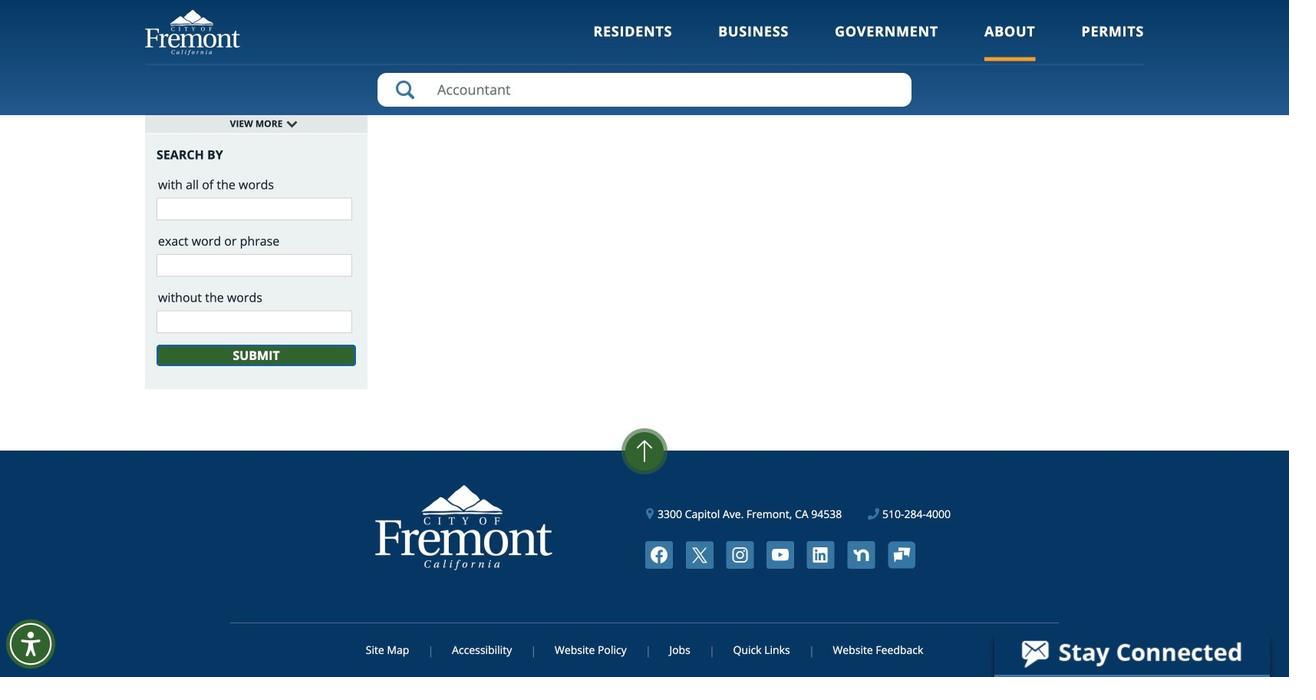 Task type: locate. For each thing, give the bounding box(es) containing it.
None text field
[[157, 198, 352, 220], [157, 310, 352, 333], [157, 198, 352, 220], [157, 310, 352, 333]]

None checkbox
[[157, 42, 167, 52]]

footer fb icon image
[[646, 541, 673, 569]]

stay connected image
[[995, 632, 1269, 675]]

None text field
[[157, 254, 352, 277]]

footer li icon image
[[807, 541, 835, 569]]

None button
[[157, 345, 356, 366]]

None checkbox
[[157, 0, 167, 7], [157, 19, 167, 29], [157, 64, 167, 74], [157, 86, 167, 96], [157, 0, 167, 7], [157, 19, 167, 29], [157, 64, 167, 74], [157, 86, 167, 96]]



Task type: vqa. For each thing, say whether or not it's contained in the screenshot.
STAY CONNECTED image
yes



Task type: describe. For each thing, give the bounding box(es) containing it.
footer ig icon image
[[727, 541, 754, 569]]

footer tw icon image
[[686, 541, 714, 569]]

footer my icon image
[[888, 541, 916, 569]]

footer yt icon image
[[767, 541, 795, 569]]

footer nd icon image
[[848, 541, 876, 569]]

Search text field
[[378, 73, 912, 107]]



